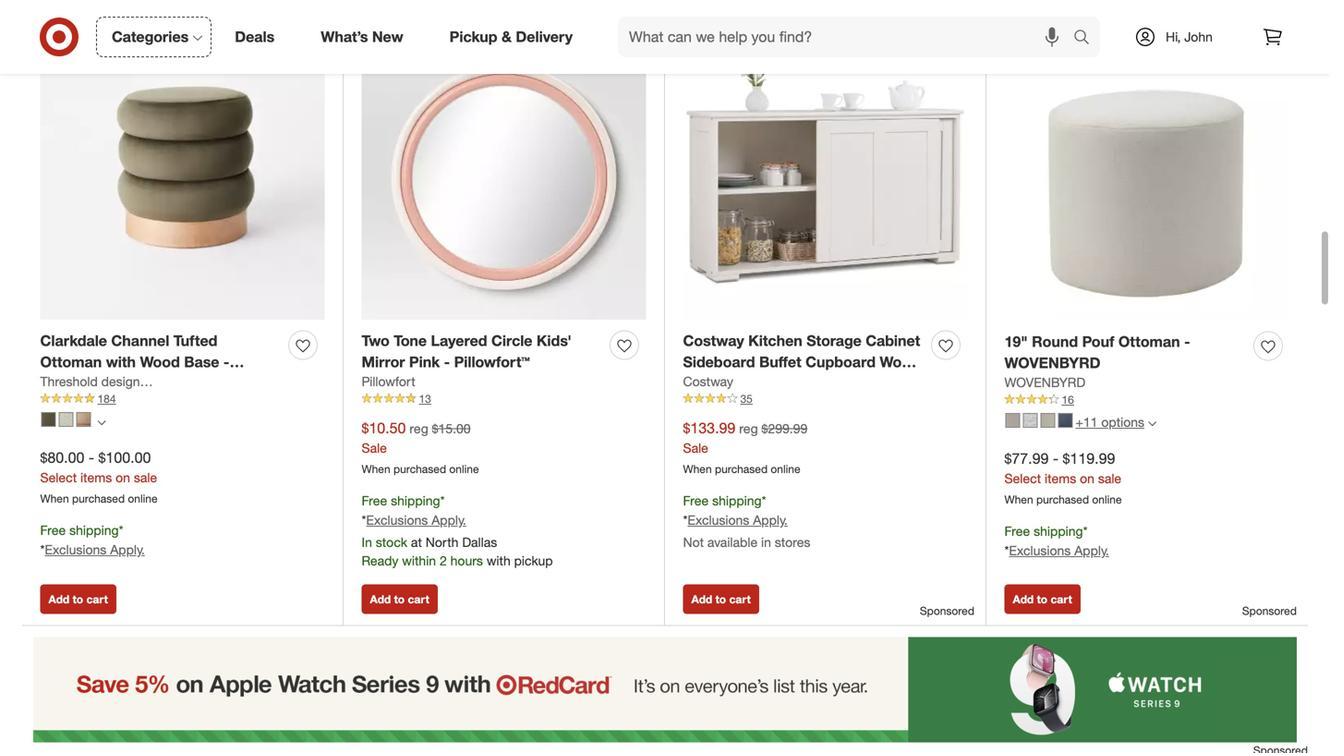 Task type: describe. For each thing, give the bounding box(es) containing it.
exclusions apply. link up at
[[366, 512, 466, 528]]

what's
[[321, 28, 368, 46]]

mirror
[[362, 353, 405, 371]]

channel
[[111, 332, 169, 350]]

wovenbyrd inside 19" round pouf ottoman - wovenbyrd
[[1005, 354, 1101, 372]]

purchased inside $80.00 - $100.00 select items on sale when purchased online
[[72, 492, 125, 505]]

john
[[1185, 29, 1213, 45]]

16 link
[[1005, 392, 1290, 408]]

pickup & delivery link
[[434, 17, 596, 57]]

+11
[[1076, 414, 1098, 430]]

sale for $77.99 - $119.99
[[1098, 470, 1122, 487]]

all colors element
[[97, 416, 106, 427]]

kids'
[[537, 332, 572, 350]]

wood inside clarkdale channel tufted ottoman with wood base - threshold™ designed with studio mcgee
[[140, 353, 180, 371]]

$15.00
[[432, 421, 471, 437]]

$10.50
[[362, 419, 406, 437]]

$299.99
[[762, 421, 808, 437]]

ottoman for -
[[1119, 333, 1180, 351]]

hours
[[451, 552, 483, 568]]

shipping down $80.00 - $100.00 select items on sale when purchased online
[[69, 522, 119, 538]]

clarkdale channel tufted ottoman with wood base - threshold™ designed with studio mcgee link
[[40, 330, 281, 413]]

shipping down $77.99 - $119.99 select items on sale when purchased online
[[1034, 523, 1083, 539]]

on for $119.99
[[1080, 470, 1095, 487]]

add to cart for $10.50
[[370, 592, 430, 606]]

pantry
[[774, 374, 820, 392]]

with inside free shipping * * exclusions apply. in stock at  north dallas ready within 2 hours with pickup
[[487, 552, 511, 568]]

+11 options button
[[997, 408, 1165, 437]]

apply. down $80.00 - $100.00 select items on sale when purchased online
[[110, 541, 145, 557]]

curly boucle image
[[59, 412, 73, 427]]

add to cart for $77.99
[[1013, 592, 1073, 606]]

layered
[[431, 332, 487, 350]]

free shipping * * exclusions apply. not available in stores
[[683, 492, 811, 550]]

two tone layered circle kids' mirror pink - pillowfort™ link
[[362, 330, 603, 372]]

35 link
[[683, 391, 968, 407]]

purchased inside the $133.99 reg $299.99 sale when purchased online
[[715, 462, 768, 476]]

all colors + 11 more colors image
[[1149, 420, 1157, 428]]

16
[[1062, 393, 1074, 407]]

add for $133.99
[[692, 592, 713, 606]]

new
[[372, 28, 403, 46]]

in
[[362, 534, 372, 550]]

mcgee inside clarkdale channel tufted ottoman with wood base - threshold™ designed with studio mcgee
[[40, 395, 90, 413]]

2
[[440, 552, 447, 568]]

costway kitchen storage cabinet sideboard buffet cupboard wood sliding door pantry white
[[683, 332, 921, 392]]

pickup & delivery
[[450, 28, 573, 46]]

tone
[[394, 332, 427, 350]]

add to cart for $80.00
[[49, 592, 108, 606]]

- inside the two tone layered circle kids' mirror pink - pillowfort™
[[444, 353, 450, 371]]

add to cart button for $10.50
[[362, 584, 438, 614]]

add for $10.50
[[370, 592, 391, 606]]

&
[[502, 28, 512, 46]]

- inside $80.00 - $100.00 select items on sale when purchased online
[[89, 449, 94, 467]]

What can we help you find? suggestions appear below search field
[[618, 17, 1078, 57]]

to for $10.50
[[394, 592, 405, 606]]

light brown velvet image
[[76, 412, 91, 427]]

sliding
[[683, 374, 731, 392]]

free inside free shipping * * exclusions apply. in stock at  north dallas ready within 2 hours with pickup
[[362, 492, 387, 509]]

free inside free shipping * * exclusions apply. not available in stores
[[683, 492, 709, 509]]

$133.99 reg $299.99 sale when purchased online
[[683, 419, 808, 476]]

purchased inside $77.99 - $119.99 select items on sale when purchased online
[[1037, 493, 1089, 506]]

13
[[419, 392, 431, 406]]

sideboard
[[683, 353, 755, 371]]

at
[[411, 534, 422, 550]]

to for $133.99
[[716, 592, 726, 606]]

exclusions inside free shipping * * exclusions apply. in stock at  north dallas ready within 2 hours with pickup
[[366, 512, 428, 528]]

to for $77.99
[[1037, 592, 1048, 606]]

reg for $10.50
[[410, 421, 428, 437]]

sale for $80.00 - $100.00
[[134, 469, 157, 486]]

storage
[[807, 332, 862, 350]]

categories
[[112, 28, 189, 46]]

within
[[402, 552, 436, 568]]

what's new link
[[305, 17, 427, 57]]

pink
[[409, 353, 440, 371]]

w/studio
[[159, 373, 210, 390]]

studio
[[226, 374, 271, 392]]

designed inside threshold designed w/studio mcgee link
[[101, 373, 155, 390]]

online inside $77.99 - $119.99 select items on sale when purchased online
[[1092, 493, 1122, 506]]

free down $80.00 - $100.00 select items on sale when purchased online
[[40, 522, 66, 538]]

$133.99
[[683, 419, 736, 437]]

add to cart button for $77.99
[[1005, 584, 1081, 614]]

sale for $10.50
[[362, 440, 387, 456]]

$80.00 - $100.00 select items on sale when purchased online
[[40, 449, 158, 505]]

stock
[[376, 534, 407, 550]]

free shipping * * exclusions apply. for exclusions apply. link underneath $80.00 - $100.00 select items on sale when purchased online
[[40, 522, 145, 557]]

free down $77.99 - $119.99 select items on sale when purchased online
[[1005, 523, 1030, 539]]

exclusions down $77.99 - $119.99 select items on sale when purchased online
[[1009, 542, 1071, 558]]

cabinet
[[866, 332, 921, 350]]

pillowfort
[[362, 373, 416, 390]]

tufted
[[174, 332, 218, 350]]

pillowfort link
[[362, 372, 416, 391]]

$119.99
[[1063, 450, 1116, 468]]

dallas
[[462, 534, 497, 550]]

threshold designed w/studio mcgee
[[40, 373, 256, 390]]

circle
[[492, 332, 533, 350]]

add for $77.99
[[1013, 592, 1034, 606]]

exclusions apply. link down $80.00 - $100.00 select items on sale when purchased online
[[45, 541, 145, 557]]

wood inside costway kitchen storage cabinet sideboard buffet cupboard wood sliding door pantry white
[[880, 353, 920, 371]]

when inside the $133.99 reg $299.99 sale when purchased online
[[683, 462, 712, 476]]

options
[[1102, 414, 1145, 430]]

add to cart for $133.99
[[692, 592, 751, 606]]

available
[[708, 534, 758, 550]]

35
[[741, 392, 753, 406]]

clarkdale
[[40, 332, 107, 350]]

184
[[97, 392, 116, 406]]

costway for costway kitchen storage cabinet sideboard buffet cupboard wood sliding door pantry white
[[683, 332, 744, 350]]

ready
[[362, 552, 399, 568]]

threshold
[[40, 373, 98, 390]]

threshold designed w/studio mcgee link
[[40, 372, 256, 391]]

184 link
[[40, 391, 325, 407]]

- inside 19" round pouf ottoman - wovenbyrd
[[1185, 333, 1191, 351]]

19" round pouf ottoman - wovenbyrd
[[1005, 333, 1191, 372]]

buffet
[[759, 353, 802, 371]]

$77.99 - $119.99 select items on sale when purchased online
[[1005, 450, 1122, 506]]

add for $80.00
[[49, 592, 70, 606]]

exclusions down $80.00 - $100.00 select items on sale when purchased online
[[45, 541, 107, 557]]

sponsored for $299.99
[[920, 604, 975, 617]]

door
[[735, 374, 770, 392]]

when inside $77.99 - $119.99 select items on sale when purchased online
[[1005, 493, 1034, 506]]



Task type: locate. For each thing, give the bounding box(es) containing it.
$100.00
[[98, 449, 151, 467]]

2 horizontal spatial with
[[487, 552, 511, 568]]

gray image
[[1023, 413, 1038, 428]]

1 sale from the left
[[362, 440, 387, 456]]

0 horizontal spatial on
[[116, 469, 130, 486]]

add
[[49, 592, 70, 606], [370, 592, 391, 606], [692, 592, 713, 606], [1013, 592, 1034, 606]]

2 wood from the left
[[880, 353, 920, 371]]

exclusions apply. link up available
[[688, 512, 788, 528]]

pickup
[[450, 28, 498, 46]]

2 cart from the left
[[408, 592, 430, 606]]

19" round pouf ottoman - wovenbyrd link
[[1005, 331, 1247, 373]]

- up 16 "link"
[[1185, 333, 1191, 351]]

round
[[1032, 333, 1078, 351]]

mcgee
[[213, 373, 256, 390], [40, 395, 90, 413]]

hi,
[[1166, 29, 1181, 45]]

1 add to cart from the left
[[49, 592, 108, 606]]

- right the base
[[224, 353, 230, 371]]

wovenbyrd up 16
[[1005, 374, 1086, 390]]

1 wovenbyrd from the top
[[1005, 354, 1101, 372]]

1 horizontal spatial ottoman
[[1119, 333, 1180, 351]]

mcgee down the base
[[213, 373, 256, 390]]

- right $80.00
[[89, 449, 94, 467]]

cupboard
[[806, 353, 876, 371]]

1 reg from the left
[[410, 421, 428, 437]]

3 add to cart from the left
[[692, 592, 751, 606]]

cart for $80.00
[[86, 592, 108, 606]]

0 vertical spatial costway
[[683, 332, 744, 350]]

1 costway from the top
[[683, 332, 744, 350]]

1 vertical spatial with
[[192, 374, 222, 392]]

white image
[[1041, 413, 1056, 428]]

exclusions up available
[[688, 512, 750, 528]]

mcgee down threshold
[[40, 395, 90, 413]]

costway kitchen storage cabinet sideboard buffet cupboard wood sliding door pantry white link
[[683, 330, 924, 392]]

online down $100.00
[[128, 492, 158, 505]]

kitchen
[[749, 332, 803, 350]]

search
[[1065, 30, 1110, 48]]

$80.00
[[40, 449, 84, 467]]

wovenbyrd
[[1005, 354, 1101, 372], [1005, 374, 1086, 390]]

with down dallas
[[487, 552, 511, 568]]

select for $80.00 - $100.00
[[40, 469, 77, 486]]

add to cart button for $80.00
[[40, 584, 116, 614]]

exclusions inside free shipping * * exclusions apply. not available in stores
[[688, 512, 750, 528]]

4 add to cart from the left
[[1013, 592, 1073, 606]]

north
[[426, 534, 459, 550]]

4 add from the left
[[1013, 592, 1034, 606]]

designed inside clarkdale channel tufted ottoman with wood base - threshold™ designed with studio mcgee
[[123, 374, 188, 392]]

2 costway from the top
[[683, 373, 733, 390]]

base
[[184, 353, 219, 371]]

designed
[[101, 373, 155, 390], [123, 374, 188, 392]]

purchased down $133.99
[[715, 462, 768, 476]]

- right $77.99
[[1053, 450, 1059, 468]]

1 designed from the left
[[101, 373, 155, 390]]

sale inside $77.99 - $119.99 select items on sale when purchased online
[[1098, 470, 1122, 487]]

0 horizontal spatial sale
[[134, 469, 157, 486]]

on inside $77.99 - $119.99 select items on sale when purchased online
[[1080, 470, 1095, 487]]

when down the $10.50
[[362, 462, 391, 476]]

0 horizontal spatial with
[[106, 353, 136, 371]]

apply. down $77.99 - $119.99 select items on sale when purchased online
[[1075, 542, 1109, 558]]

add to cart button for $133.99
[[683, 584, 759, 614]]

$77.99
[[1005, 450, 1049, 468]]

exclusions apply. link
[[366, 512, 466, 528], [688, 512, 788, 528], [45, 541, 145, 557], [1009, 542, 1109, 558]]

items
[[80, 469, 112, 486], [1045, 470, 1077, 487]]

exclusions up stock
[[366, 512, 428, 528]]

exclusions apply. link down $77.99 - $119.99 select items on sale when purchased online
[[1009, 542, 1109, 558]]

with down channel
[[106, 353, 136, 371]]

4 cart from the left
[[1051, 592, 1073, 606]]

exclusions
[[366, 512, 428, 528], [688, 512, 750, 528], [45, 541, 107, 557], [1009, 542, 1071, 558]]

what's new
[[321, 28, 403, 46]]

pouf
[[1082, 333, 1115, 351]]

clarkdale channel tufted ottoman with wood base - threshold™ designed with studio mcgee
[[40, 332, 271, 413]]

reg inside the $133.99 reg $299.99 sale when purchased online
[[739, 421, 758, 437]]

costway kitchen storage cabinet sideboard buffet cupboard wood sliding door pantry white image
[[683, 35, 968, 320], [683, 35, 968, 320]]

wood down the cabinet
[[880, 353, 920, 371]]

costway down sideboard
[[683, 373, 733, 390]]

2 designed from the left
[[123, 374, 188, 392]]

on inside $80.00 - $100.00 select items on sale when purchased online
[[116, 469, 130, 486]]

select inside $80.00 - $100.00 select items on sale when purchased online
[[40, 469, 77, 486]]

3 add to cart button from the left
[[683, 584, 759, 614]]

purchased down the $119.99 on the right of page
[[1037, 493, 1089, 506]]

4 to from the left
[[1037, 592, 1048, 606]]

ottoman for with
[[40, 353, 102, 371]]

pillowfort™
[[454, 353, 530, 371]]

on for $100.00
[[116, 469, 130, 486]]

free shipping * * exclusions apply. down $80.00 - $100.00 select items on sale when purchased online
[[40, 522, 145, 557]]

add to cart
[[49, 592, 108, 606], [370, 592, 430, 606], [692, 592, 751, 606], [1013, 592, 1073, 606]]

blue image
[[1058, 413, 1073, 428]]

free shipping * * exclusions apply. for exclusions apply. link underneath $77.99 - $119.99 select items on sale when purchased online
[[1005, 523, 1109, 558]]

ottoman up threshold
[[40, 353, 102, 371]]

1 add to cart button from the left
[[40, 584, 116, 614]]

19" round pouf ottoman - wovenbyrd image
[[1005, 35, 1290, 321], [1005, 35, 1290, 321]]

cart for $133.99
[[729, 592, 751, 606]]

delivery
[[516, 28, 573, 46]]

ottoman right pouf
[[1119, 333, 1180, 351]]

reg inside $10.50 reg $15.00 sale when purchased online
[[410, 421, 428, 437]]

on down the $119.99 on the right of page
[[1080, 470, 1095, 487]]

purchased down $100.00
[[72, 492, 125, 505]]

when down $133.99
[[683, 462, 712, 476]]

items for $119.99
[[1045, 470, 1077, 487]]

wovenbyrd link
[[1005, 373, 1086, 392]]

online down the $119.99 on the right of page
[[1092, 493, 1122, 506]]

2 sale from the left
[[683, 440, 709, 456]]

apply.
[[432, 512, 466, 528], [753, 512, 788, 528], [110, 541, 145, 557], [1075, 542, 1109, 558]]

+11 options
[[1076, 414, 1145, 430]]

apply. inside free shipping * * exclusions apply. not available in stores
[[753, 512, 788, 528]]

select down $77.99
[[1005, 470, 1041, 487]]

sale down $100.00
[[134, 469, 157, 486]]

1 horizontal spatial on
[[1080, 470, 1095, 487]]

1 sponsored from the left
[[920, 604, 975, 617]]

apply. up north
[[432, 512, 466, 528]]

2 reg from the left
[[739, 421, 758, 437]]

online inside $10.50 reg $15.00 sale when purchased online
[[449, 462, 479, 476]]

items for $100.00
[[80, 469, 112, 486]]

two
[[362, 332, 390, 350]]

purchased inside $10.50 reg $15.00 sale when purchased online
[[394, 462, 446, 476]]

deals
[[235, 28, 275, 46]]

reg
[[410, 421, 428, 437], [739, 421, 758, 437]]

free up not
[[683, 492, 709, 509]]

when down $80.00
[[40, 492, 69, 505]]

when inside $10.50 reg $15.00 sale when purchased online
[[362, 462, 391, 476]]

when
[[362, 462, 391, 476], [683, 462, 712, 476], [40, 492, 69, 505], [1005, 493, 1034, 506]]

wood
[[140, 353, 180, 371], [880, 353, 920, 371]]

select down $80.00
[[40, 469, 77, 486]]

shipping
[[391, 492, 440, 509], [712, 492, 762, 509], [69, 522, 119, 538], [1034, 523, 1083, 539]]

1 horizontal spatial sponsored
[[1243, 604, 1297, 617]]

threshold™
[[40, 374, 119, 392]]

1 horizontal spatial wood
[[880, 353, 920, 371]]

cart for $77.99
[[1051, 592, 1073, 606]]

all colors image
[[97, 419, 106, 427]]

costway link
[[683, 372, 733, 391]]

sale inside $80.00 - $100.00 select items on sale when purchased online
[[134, 469, 157, 486]]

1 horizontal spatial with
[[192, 374, 222, 392]]

ottoman inside clarkdale channel tufted ottoman with wood base - threshold™ designed with studio mcgee
[[40, 353, 102, 371]]

3 add from the left
[[692, 592, 713, 606]]

shipping inside free shipping * * exclusions apply. not available in stores
[[712, 492, 762, 509]]

shipping inside free shipping * * exclusions apply. in stock at  north dallas ready within 2 hours with pickup
[[391, 492, 440, 509]]

select inside $77.99 - $119.99 select items on sale when purchased online
[[1005, 470, 1041, 487]]

white
[[824, 374, 864, 392]]

0 horizontal spatial reg
[[410, 421, 428, 437]]

not
[[683, 534, 704, 550]]

1 horizontal spatial mcgee
[[213, 373, 256, 390]]

search button
[[1065, 17, 1110, 61]]

online down the $15.00
[[449, 462, 479, 476]]

items inside $77.99 - $119.99 select items on sale when purchased online
[[1045, 470, 1077, 487]]

0 horizontal spatial items
[[80, 469, 112, 486]]

- inside clarkdale channel tufted ottoman with wood base - threshold™ designed with studio mcgee
[[224, 353, 230, 371]]

2 vertical spatial with
[[487, 552, 511, 568]]

reg for $133.99
[[739, 421, 758, 437]]

3 to from the left
[[716, 592, 726, 606]]

sale down $133.99
[[683, 440, 709, 456]]

0 vertical spatial with
[[106, 353, 136, 371]]

13 link
[[362, 391, 646, 407]]

*
[[440, 492, 445, 509], [762, 492, 766, 509], [362, 512, 366, 528], [683, 512, 688, 528], [119, 522, 123, 538], [1083, 523, 1088, 539], [40, 541, 45, 557], [1005, 542, 1009, 558]]

shipping up available
[[712, 492, 762, 509]]

0 vertical spatial wovenbyrd
[[1005, 354, 1101, 372]]

items down $100.00
[[80, 469, 112, 486]]

sale down the $10.50
[[362, 440, 387, 456]]

1 horizontal spatial sale
[[1098, 470, 1122, 487]]

advertisement region
[[22, 637, 1308, 742]]

1 horizontal spatial free shipping * * exclusions apply.
[[1005, 523, 1109, 558]]

0 horizontal spatial mcgee
[[40, 395, 90, 413]]

free shipping * * exclusions apply. down $77.99 - $119.99 select items on sale when purchased online
[[1005, 523, 1109, 558]]

apply. inside free shipping * * exclusions apply. in stock at  north dallas ready within 2 hours with pickup
[[432, 512, 466, 528]]

free up in
[[362, 492, 387, 509]]

two tone layered circle kids' mirror pink - pillowfort™
[[362, 332, 572, 371]]

costway up sideboard
[[683, 332, 744, 350]]

0 vertical spatial ottoman
[[1119, 333, 1180, 351]]

1 cart from the left
[[86, 592, 108, 606]]

- inside $77.99 - $119.99 select items on sale when purchased online
[[1053, 450, 1059, 468]]

items down the $119.99 on the right of page
[[1045, 470, 1077, 487]]

reg down the 13
[[410, 421, 428, 437]]

free shipping * * exclusions apply. in stock at  north dallas ready within 2 hours with pickup
[[362, 492, 553, 568]]

sale down the $119.99 on the right of page
[[1098, 470, 1122, 487]]

0 horizontal spatial free shipping * * exclusions apply.
[[40, 522, 145, 557]]

sale
[[362, 440, 387, 456], [683, 440, 709, 456]]

2 sponsored from the left
[[1243, 604, 1297, 617]]

-
[[1185, 333, 1191, 351], [224, 353, 230, 371], [444, 353, 450, 371], [89, 449, 94, 467], [1053, 450, 1059, 468]]

select for $77.99 - $119.99
[[1005, 470, 1041, 487]]

sale inside $10.50 reg $15.00 sale when purchased online
[[362, 440, 387, 456]]

$10.50 reg $15.00 sale when purchased online
[[362, 419, 479, 476]]

reg down 35
[[739, 421, 758, 437]]

4 add to cart button from the left
[[1005, 584, 1081, 614]]

0 horizontal spatial wood
[[140, 353, 180, 371]]

1 horizontal spatial reg
[[739, 421, 758, 437]]

with down the base
[[192, 374, 222, 392]]

1 horizontal spatial select
[[1005, 470, 1041, 487]]

sale inside the $133.99 reg $299.99 sale when purchased online
[[683, 440, 709, 456]]

all colors + 11 more colors element
[[1149, 417, 1157, 428]]

online down $299.99
[[771, 462, 801, 476]]

1 vertical spatial wovenbyrd
[[1005, 374, 1086, 390]]

2 to from the left
[[394, 592, 405, 606]]

2 add to cart button from the left
[[362, 584, 438, 614]]

clarkdale channel tufted ottoman with wood base - threshold™ designed with studio mcgee image
[[40, 35, 325, 320], [40, 35, 325, 320]]

on down $100.00
[[116, 469, 130, 486]]

stores
[[775, 534, 811, 550]]

3 cart from the left
[[729, 592, 751, 606]]

1 wood from the left
[[140, 353, 180, 371]]

1 horizontal spatial items
[[1045, 470, 1077, 487]]

free shipping * * exclusions apply.
[[40, 522, 145, 557], [1005, 523, 1109, 558]]

1 to from the left
[[73, 592, 83, 606]]

shipping up at
[[391, 492, 440, 509]]

sale for $133.99
[[683, 440, 709, 456]]

0 horizontal spatial sale
[[362, 440, 387, 456]]

sponsored
[[920, 604, 975, 617], [1243, 604, 1297, 617]]

on
[[116, 469, 130, 486], [1080, 470, 1095, 487]]

add to cart button
[[40, 584, 116, 614], [362, 584, 438, 614], [683, 584, 759, 614], [1005, 584, 1081, 614]]

costway for costway
[[683, 373, 733, 390]]

0 vertical spatial mcgee
[[213, 373, 256, 390]]

1 add from the left
[[49, 592, 70, 606]]

2 add to cart from the left
[[370, 592, 430, 606]]

1 vertical spatial ottoman
[[40, 353, 102, 371]]

1 vertical spatial mcgee
[[40, 395, 90, 413]]

ottoman inside 19" round pouf ottoman - wovenbyrd
[[1119, 333, 1180, 351]]

free
[[362, 492, 387, 509], [683, 492, 709, 509], [40, 522, 66, 538], [1005, 523, 1030, 539]]

1 vertical spatial costway
[[683, 373, 733, 390]]

to
[[73, 592, 83, 606], [394, 592, 405, 606], [716, 592, 726, 606], [1037, 592, 1048, 606]]

pickup
[[514, 552, 553, 568]]

0 horizontal spatial ottoman
[[40, 353, 102, 371]]

sponsored for $119.99
[[1243, 604, 1297, 617]]

sale
[[134, 469, 157, 486], [1098, 470, 1122, 487]]

two tone layered circle kids' mirror pink - pillowfort™ image
[[362, 35, 646, 320], [362, 35, 646, 320]]

when down $77.99
[[1005, 493, 1034, 506]]

to for $80.00
[[73, 592, 83, 606]]

2 add from the left
[[370, 592, 391, 606]]

olive velvet image
[[41, 412, 56, 427]]

cart for $10.50
[[408, 592, 430, 606]]

0 horizontal spatial sponsored
[[920, 604, 975, 617]]

categories link
[[96, 17, 212, 57]]

online inside the $133.99 reg $299.99 sale when purchased online
[[771, 462, 801, 476]]

costway inside costway kitchen storage cabinet sideboard buffet cupboard wood sliding door pantry white
[[683, 332, 744, 350]]

when inside $80.00 - $100.00 select items on sale when purchased online
[[40, 492, 69, 505]]

wovenbyrd down "round"
[[1005, 354, 1101, 372]]

items inside $80.00 - $100.00 select items on sale when purchased online
[[80, 469, 112, 486]]

in
[[761, 534, 771, 550]]

apply. up "in"
[[753, 512, 788, 528]]

hi, john
[[1166, 29, 1213, 45]]

cart
[[86, 592, 108, 606], [408, 592, 430, 606], [729, 592, 751, 606], [1051, 592, 1073, 606]]

- right "pink" at the left top of page
[[444, 353, 450, 371]]

19"
[[1005, 333, 1028, 351]]

wood up threshold designed w/studio mcgee
[[140, 353, 180, 371]]

1 horizontal spatial sale
[[683, 440, 709, 456]]

cream image
[[1006, 413, 1021, 428]]

0 horizontal spatial select
[[40, 469, 77, 486]]

2 wovenbyrd from the top
[[1005, 374, 1086, 390]]

purchased down the $15.00
[[394, 462, 446, 476]]

online inside $80.00 - $100.00 select items on sale when purchased online
[[128, 492, 158, 505]]

deals link
[[219, 17, 298, 57]]



Task type: vqa. For each thing, say whether or not it's contained in the screenshot.
second WOVENBYRD from the bottom of the page
yes



